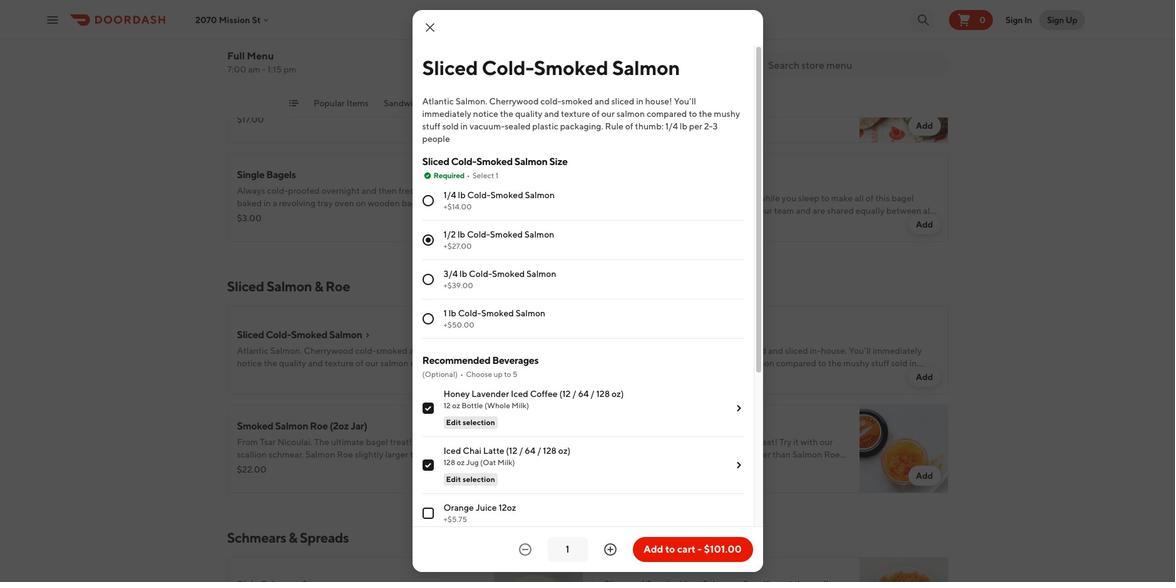 Task type: describe. For each thing, give the bounding box(es) containing it.
support!
[[825, 231, 858, 241]]

cured
[[744, 346, 767, 356]]

oven for single bagels
[[335, 198, 354, 208]]

bottle
[[462, 401, 483, 411]]

select
[[473, 171, 494, 180]]

ultimate inside from tsar nicoulai. the ultimate bagel treat! try it with our scallion schmear. trout roe slightly smaller than salmon roe so a bit less intense.
[[697, 438, 730, 448]]

tip our hardworking team who wake up while you sleep to make all of this bagel magic happen! these tips go directly to our team and are shared equally between all non-managerial positions (unlike the tips at the checkout process, which for delivery orders go only to the drivers). thank you so much for the support!
[[603, 193, 934, 241]]

revolving for single bagels
[[279, 198, 316, 208]]

0 vertical spatial all
[[855, 193, 864, 203]]

popular items button
[[313, 97, 368, 117]]

cold- inside 1/2 lb cold-smoked salmon +$27.00
[[467, 230, 490, 240]]

0 button
[[949, 10, 993, 30]]

edit selection for lavender
[[446, 418, 495, 428]]

0 horizontal spatial compared
[[410, 359, 451, 369]]

1 vertical spatial sliced salmon & roe
[[227, 279, 350, 295]]

2070
[[195, 15, 217, 25]]

lavender
[[472, 389, 509, 399]]

then for single bagels
[[378, 186, 397, 196]]

3/4 lb cold-smoked salmon +$39.00
[[444, 269, 556, 291]]

0 vertical spatial go
[[705, 206, 715, 216]]

bagels inside single bagels always cold-proofed overnight and then freshly boiled and baked in a revolving tray oven on wooden bagel boards. $3.00
[[266, 169, 296, 181]]

size
[[549, 156, 568, 168]]

sign for sign in
[[1006, 15, 1023, 25]]

recommended beverages (optional) • choose up to 5
[[422, 355, 539, 379]]

try inside smoked salmon roe (2oz jar) from tsar nicoulai. the ultimate bagel treat! try it with our scallion schmear. salmon roe slightly larger than trout roe so a bit more intense.
[[414, 438, 426, 448]]

0 horizontal spatial thumb:
[[402, 371, 431, 381]]

1 vertical spatial atlantic salmon. cherrywood cold-smoked and sliced in house!     you'll immediately notice the quality and texture of our salmon compared to the mushy stuff sold in vacuum-sealed plastic packaging.    rule of thumb: 1/4 lb per 2-3 people
[[237, 346, 562, 381]]

larger
[[385, 450, 408, 460]]

salmon inside from tsar nicoulai. the ultimate bagel treat! try it with our scallion schmear. trout roe slightly smaller than salmon roe so a bit less intense.
[[793, 450, 822, 460]]

recommended
[[422, 355, 490, 367]]

then inside half-dozen bagels always cold-proofed overnight and then freshly boiled and baked in a revolving tray oven on wooden bagel boards. $17.00
[[378, 87, 397, 97]]

half-
[[237, 70, 259, 82]]

dog treats button
[[719, 97, 762, 117]]

always for dozen bagels
[[603, 87, 631, 97]]

1 vertical spatial all
[[923, 206, 932, 216]]

quality inside sliced cold-smoked salmon dialog
[[515, 109, 543, 119]]

boards. inside half-dozen bagels always cold-proofed overnight and then freshly boiled and baked in a revolving tray oven on wooden bagel boards. $17.00
[[426, 100, 455, 110]]

1 horizontal spatial schmears & spreads
[[583, 98, 663, 108]]

oz inside honey lavender iced coffee (12 / 64 / 128 oz) 12 oz bottle (whole milk)
[[452, 401, 460, 411]]

3 inside atlantic salmon. gravlax-style. dill-cured and sliced in-house.     you'll immediately notice the quality and texture of our salmon compared to the mushy stuff sold in vacuum-sealed plastic packaging.    rule of thumb: 1/4 lb per 2-3 people
[[846, 371, 851, 381]]

treats
[[737, 98, 762, 108]]

$101.00
[[704, 544, 742, 556]]

mushy inside sliced cold-smoked salmon dialog
[[714, 109, 740, 119]]

boards. for single bagels
[[426, 198, 455, 208]]

am
[[248, 64, 260, 75]]

gravlax-
[[669, 346, 704, 356]]

add button for single bagels
[[543, 215, 575, 235]]

- inside button
[[698, 544, 702, 556]]

required
[[434, 171, 464, 180]]

(whole
[[485, 401, 510, 411]]

wake
[[724, 193, 745, 203]]

milk) inside iced chai latte (12 / 64 / 128 oz) 128 oz jug (oat milk)
[[498, 458, 515, 468]]

0 horizontal spatial plastic
[[300, 371, 326, 381]]

nicoulai. inside smoked salmon roe (2oz jar) from tsar nicoulai. the ultimate bagel treat! try it with our scallion schmear. salmon roe slightly larger than trout roe so a bit more intense.
[[277, 438, 312, 448]]

salmon inside 1/4 lb cold-smoked salmon +$14.00
[[525, 190, 555, 200]]

revolving for dozen bagels
[[645, 100, 681, 110]]

dill- inside atlantic salmon. gravlax-style. dill-cured and sliced in-house.     you'll immediately notice the quality and texture of our salmon compared to the mushy stuff sold in vacuum-sealed plastic packaging.    rule of thumb: 1/4 lb per 2-3 people
[[726, 346, 744, 356]]

iced chai latte (12 / 64 / 128 oz) 128 oz jug (oat milk)
[[444, 446, 571, 468]]

beverages
[[492, 355, 539, 367]]

latte
[[483, 446, 504, 456]]

checkout
[[790, 219, 828, 229]]

0 horizontal spatial 3
[[480, 371, 485, 381]]

people inside atlantic salmon. gravlax-style. dill-cured and sliced in-house.     you'll immediately notice the quality and texture of our salmon compared to the mushy stuff sold in vacuum-sealed plastic packaging.    rule of thumb: 1/4 lb per 2-3 people
[[853, 371, 880, 381]]

a inside half-dozen bagels always cold-proofed overnight and then freshly boiled and baked in a revolving tray oven on wooden bagel boards. $17.00
[[273, 100, 277, 110]]

lb down drinks button
[[680, 121, 687, 131]]

salmon inside 3/4 lb cold-smoked salmon +$39.00
[[527, 269, 556, 279]]

add button for half-dozen bagels
[[543, 116, 575, 136]]

chai
[[463, 446, 482, 456]]

tip
[[603, 193, 615, 203]]

to down the drinks
[[689, 109, 697, 119]]

1 vertical spatial spreads
[[300, 530, 349, 547]]

0 vertical spatial 1
[[496, 171, 499, 180]]

in inside single bagels always cold-proofed overnight and then freshly boiled and baked in a revolving tray oven on wooden bagel boards. $3.00
[[264, 198, 271, 208]]

bagel inside from tsar nicoulai. the ultimate bagel treat! try it with our scallion schmear. trout roe slightly smaller than salmon roe so a bit less intense.
[[732, 438, 754, 448]]

edit for honey
[[446, 418, 461, 428]]

1 vertical spatial cherrywood
[[304, 346, 353, 356]]

freshly for dozen bagels
[[764, 87, 791, 97]]

jug
[[466, 458, 479, 468]]

treat! inside from tsar nicoulai. the ultimate bagel treat! try it with our scallion schmear. trout roe slightly smaller than salmon roe so a bit less intense.
[[756, 438, 778, 448]]

wooden for dozen bagels
[[733, 100, 766, 110]]

1 lb cold-smoked salmon +$50.00
[[444, 309, 545, 330]]

$3.00
[[237, 213, 262, 224]]

orange juice 12oz +$5.75
[[444, 503, 516, 525]]

tray for single bagels
[[317, 198, 333, 208]]

sign up link
[[1040, 10, 1085, 30]]

dozen bagels always cold-proofed overnight and then freshly boiled and baked in a revolving tray oven on wooden bagel boards. $31.00
[[603, 70, 835, 125]]

thumb: inside sliced cold-smoked salmon dialog
[[635, 121, 664, 131]]

add button for dozen bagels
[[908, 116, 941, 136]]

dozen inside dozen bagels always cold-proofed overnight and then freshly boiled and baked in a revolving tray oven on wooden bagel boards. $31.00
[[603, 70, 631, 82]]

wooden for single bagels
[[368, 198, 400, 208]]

from tsar nicoulai. the ultimate bagel treat! try it with our scallion schmear. trout roe slightly smaller than salmon roe so a bit less intense.
[[603, 438, 840, 473]]

cured
[[650, 329, 678, 341]]

0 vertical spatial dill-
[[631, 329, 650, 341]]

cold- inside 1/4 lb cold-smoked salmon +$14.00
[[467, 190, 491, 200]]

atlantic salmon. gravlax-style. dill-cured and sliced in-house.     you'll immediately notice the quality and texture of our salmon compared to the mushy stuff sold in vacuum-sealed plastic packaging.    rule of thumb: 1/4 lb per 2-3 people
[[603, 346, 922, 381]]

a inside from tsar nicoulai. the ultimate bagel treat! try it with our scallion schmear. trout roe slightly smaller than salmon roe so a bit less intense.
[[613, 463, 618, 473]]

1 horizontal spatial 128
[[543, 446, 557, 456]]

the inside smoked salmon roe (2oz jar) from tsar nicoulai. the ultimate bagel treat! try it with our scallion schmear. salmon roe slightly larger than trout roe so a bit more intense.
[[314, 438, 329, 448]]

popular
[[313, 98, 345, 108]]

+$39.00
[[444, 281, 473, 291]]

freshly for single bagels
[[399, 186, 425, 196]]

recommended beverages group
[[422, 354, 743, 583]]

bagels down st
[[227, 27, 268, 43]]

vacuum- inside atlantic salmon. gravlax-style. dill-cured and sliced in-house.     you'll immediately notice the quality and texture of our salmon compared to the mushy stuff sold in vacuum-sealed plastic packaging.    rule of thumb: 1/4 lb per 2-3 people
[[603, 371, 638, 381]]

up inside tip our hardworking team who wake up while you sleep to make all of this bagel magic happen! these tips go directly to our team and are shared equally between all non-managerial positions (unlike the tips at the checkout process, which for delivery orders go only to the drivers). thank you so much for the support!
[[747, 193, 757, 203]]

sliced cold-smoked salmon inside dialog
[[422, 56, 680, 80]]

less
[[632, 463, 647, 473]]

iced inside honey lavender iced coffee (12 / 64 / 128 oz) 12 oz bottle (whole milk)
[[511, 389, 528, 399]]

atlantic salmon. cherrywood cold-smoked and sliced in house!     you'll immediately notice the quality and texture of our salmon compared to the mushy stuff sold in vacuum-sealed plastic packaging.    rule of thumb: 1/4 lb per 2-3 people inside sliced cold-smoked salmon dialog
[[422, 96, 740, 144]]

schmears & spreads button
[[583, 97, 663, 117]]

tray for dozen bagels
[[683, 100, 698, 110]]

to right only
[[660, 231, 668, 241]]

dozen bagels image
[[859, 54, 948, 143]]

try inside from tsar nicoulai. the ultimate bagel treat! try it with our scallion schmear. trout roe slightly smaller than salmon roe so a bit less intense.
[[779, 438, 792, 448]]

are
[[813, 206, 825, 216]]

bagels right sandwiches
[[446, 98, 472, 108]]

0
[[979, 15, 986, 25]]

0 horizontal spatial quality
[[279, 359, 306, 369]]

honey lavender iced coffee (12 / 64 / 128 oz) 12 oz bottle (whole milk)
[[444, 389, 624, 411]]

who
[[706, 193, 722, 203]]

selection for chai
[[463, 475, 495, 485]]

0 horizontal spatial texture
[[325, 359, 354, 369]]

vacuum- inside sliced cold-smoked salmon dialog
[[470, 121, 505, 131]]

chopped smoked lox schmear 8 oz (for salt lovers!) image
[[859, 558, 948, 583]]

managerial
[[622, 219, 666, 229]]

1 vertical spatial schmears
[[227, 530, 286, 547]]

drivers).
[[685, 231, 717, 241]]

$31.00
[[603, 115, 631, 125]]

much
[[772, 231, 795, 241]]

$17.00
[[237, 115, 264, 125]]

dog
[[719, 98, 736, 108]]

ultimate inside smoked salmon roe (2oz jar) from tsar nicoulai. the ultimate bagel treat! try it with our scallion schmear. salmon roe slightly larger than trout roe so a bit more intense.
[[331, 438, 364, 448]]

0 horizontal spatial 128
[[444, 458, 455, 468]]

sold inside sliced cold-smoked salmon dialog
[[442, 121, 459, 131]]

nicoulai. inside from tsar nicoulai. the ultimate bagel treat! try it with our scallion schmear. trout roe slightly smaller than salmon roe so a bit less intense.
[[643, 438, 678, 448]]

trout inside smoked salmon roe (2oz jar) from tsar nicoulai. the ultimate bagel treat! try it with our scallion schmear. salmon roe slightly larger than trout roe so a bit more intense.
[[430, 450, 451, 460]]

sliced salmon & roe button
[[487, 97, 568, 117]]

hardworking
[[632, 193, 682, 203]]

1 horizontal spatial stuff
[[506, 359, 524, 369]]

sliced cold-smoked salmon size
[[422, 156, 568, 168]]

salmon. for sliced dill-cured salmon
[[636, 346, 668, 356]]

1/4 lb cold-smoked salmon +$14.00
[[444, 190, 555, 212]]

immediately inside sliced cold-smoked salmon dialog
[[422, 109, 471, 119]]

baked for single bagels
[[237, 198, 262, 208]]

sliced cold-smoked salmon dialog
[[412, 10, 763, 583]]

0 horizontal spatial mushy
[[478, 359, 504, 369]]

(2oz
[[330, 421, 349, 433]]

cold- inside dialog
[[540, 96, 561, 106]]

salmon inside 1 lb cold-smoked salmon +$50.00
[[516, 309, 545, 319]]

style.
[[704, 346, 725, 356]]

salmon. for sliced cold-smoked salmon
[[270, 346, 302, 356]]

1 horizontal spatial sold
[[526, 359, 542, 369]]

oz) inside iced chai latte (12 / 64 / 128 oz) 128 oz jug (oat milk)
[[558, 446, 571, 456]]

(unlike
[[705, 219, 732, 229]]

1 horizontal spatial for
[[889, 219, 900, 229]]

0 horizontal spatial packaging.
[[328, 371, 371, 381]]

lb inside 3/4 lb cold-smoked salmon +$39.00
[[460, 269, 467, 279]]

our inside atlantic salmon. gravlax-style. dill-cured and sliced in-house.     you'll immediately notice the quality and texture of our salmon compared to the mushy stuff sold in vacuum-sealed plastic packaging.    rule of thumb: 1/4 lb per 2-3 people
[[731, 359, 744, 369]]

bagel inside tip our hardworking team who wake up while you sleep to make all of this bagel magic happen! these tips go directly to our team and are shared equally between all non-managerial positions (unlike the tips at the checkout process, which for delivery orders go only to the drivers). thank you so much for the support!
[[892, 193, 914, 203]]

0 horizontal spatial for
[[796, 231, 808, 241]]

1 horizontal spatial tips
[[749, 219, 764, 229]]

sleep
[[798, 193, 820, 203]]

+$5.75
[[444, 515, 467, 525]]

half-dozen bagels always cold-proofed overnight and then freshly boiled and baked in a revolving tray oven on wooden bagel boards. $17.00
[[237, 70, 469, 125]]

with inside from tsar nicoulai. the ultimate bagel treat! try it with our scallion schmear. trout roe slightly smaller than salmon roe so a bit less intense.
[[801, 438, 818, 448]]

intense. inside smoked salmon roe (2oz jar) from tsar nicoulai. the ultimate bagel treat! try it with our scallion schmear. salmon roe slightly larger than trout roe so a bit more intense.
[[278, 463, 309, 473]]

mushy inside atlantic salmon. gravlax-style. dill-cured and sliced in-house.     you'll immediately notice the quality and texture of our salmon compared to the mushy stuff sold in vacuum-sealed plastic packaging.    rule of thumb: 1/4 lb per 2-3 people
[[843, 359, 870, 369]]

directly
[[717, 206, 747, 216]]

sliced inside group
[[422, 156, 449, 168]]

sign up
[[1047, 15, 1078, 25]]

+$50.00
[[444, 321, 474, 330]]

smoked inside 1/4 lb cold-smoked salmon +$14.00
[[491, 190, 523, 200]]

packaging. inside sliced cold-smoked salmon dialog
[[560, 121, 603, 131]]

sign in
[[1006, 15, 1032, 25]]

drinks
[[678, 98, 704, 108]]

items
[[346, 98, 368, 108]]

trout inside from tsar nicoulai. the ultimate bagel treat! try it with our scallion schmear. trout roe slightly smaller than salmon roe so a bit less intense.
[[671, 450, 692, 460]]

& inside "button"
[[624, 98, 629, 108]]

lb inside 1 lb cold-smoked salmon +$50.00
[[449, 309, 456, 319]]

1 inside 1 lb cold-smoked salmon +$50.00
[[444, 309, 447, 319]]

the inside from tsar nicoulai. the ultimate bagel treat! try it with our scallion schmear. trout roe slightly smaller than salmon roe so a bit less intense.
[[680, 438, 695, 448]]

2- inside sliced cold-smoked salmon dialog
[[704, 121, 713, 131]]

bagels inside dozen bagels always cold-proofed overnight and then freshly boiled and baked in a revolving tray oven on wooden bagel boards. $31.00
[[633, 70, 663, 82]]

$22.00
[[237, 465, 267, 475]]

sign in link
[[998, 7, 1040, 32]]

pm
[[283, 64, 296, 75]]

roe inside button
[[552, 98, 568, 108]]

magic
[[603, 206, 627, 216]]

sliced cold-smoked salmon size group
[[422, 155, 743, 339]]

tsar inside from tsar nicoulai. the ultimate bagel treat! try it with our scallion schmear. trout roe slightly smaller than salmon roe so a bit less intense.
[[625, 438, 641, 448]]

rule inside atlantic salmon. gravlax-style. dill-cured and sliced in-house.     you'll immediately notice the quality and texture of our salmon compared to the mushy stuff sold in vacuum-sealed plastic packaging.    rule of thumb: 1/4 lb per 2-3 people
[[738, 371, 757, 381]]

edit selection for chai
[[446, 475, 495, 485]]

1/4 down recommended on the left bottom of page
[[433, 371, 445, 381]]

scallion inside from tsar nicoulai. the ultimate bagel treat! try it with our scallion schmear. trout roe slightly smaller than salmon roe so a bit less intense.
[[603, 450, 633, 460]]

overnight for dozen bagels
[[687, 87, 726, 97]]

0 horizontal spatial schmears & spreads
[[227, 530, 349, 547]]

sliced inside button
[[487, 98, 511, 108]]

so inside smoked salmon roe (2oz jar) from tsar nicoulai. the ultimate bagel treat! try it with our scallion schmear. salmon roe slightly larger than trout roe so a bit more intense.
[[471, 450, 480, 460]]

positions
[[667, 219, 703, 229]]

0 horizontal spatial rule
[[372, 371, 391, 381]]

none checkbox inside recommended beverages group
[[422, 403, 434, 414]]

tsar inside smoked salmon roe (2oz jar) from tsar nicoulai. the ultimate bagel treat! try it with our scallion schmear. salmon roe slightly larger than trout roe so a bit more intense.
[[260, 438, 276, 448]]

baked for dozen bagels
[[603, 100, 627, 110]]

1 horizontal spatial team
[[774, 206, 794, 216]]

quality inside atlantic salmon. gravlax-style. dill-cured and sliced in-house.     you'll immediately notice the quality and texture of our salmon compared to the mushy stuff sold in vacuum-sealed plastic packaging.    rule of thumb: 1/4 lb per 2-3 people
[[645, 359, 672, 369]]

a inside dozen bagels always cold-proofed overnight and then freshly boiled and baked in a revolving tray oven on wooden bagel boards. $31.00
[[638, 100, 643, 110]]

on for dozen bagels
[[722, 100, 732, 110]]

edit for iced
[[446, 475, 461, 485]]

1 vertical spatial house!
[[460, 346, 487, 356]]

add to cart - $101.00 button
[[633, 538, 753, 563]]

on inside half-dozen bagels always cold-proofed overnight and then freshly boiled and baked in a revolving tray oven on wooden bagel boards. $17.00
[[356, 100, 366, 110]]

0 horizontal spatial per
[[457, 371, 470, 381]]

7:00
[[227, 64, 246, 75]]

up
[[1066, 15, 1078, 25]]

2070 mission st button
[[195, 15, 271, 25]]

scallion inside smoked salmon roe (2oz jar) from tsar nicoulai. the ultimate bagel treat! try it with our scallion schmear. salmon roe slightly larger than trout roe so a bit more intense.
[[237, 450, 267, 460]]

bagels inside half-dozen bagels always cold-proofed overnight and then freshly boiled and baked in a revolving tray oven on wooden bagel boards. $17.00
[[290, 70, 320, 82]]

revolving inside half-dozen bagels always cold-proofed overnight and then freshly boiled and baked in a revolving tray oven on wooden bagel boards. $17.00
[[279, 100, 316, 110]]

1 vertical spatial you
[[745, 231, 760, 241]]

jar)
[[351, 421, 367, 433]]

to right the directly
[[749, 206, 757, 216]]

always inside half-dozen bagels always cold-proofed overnight and then freshly boiled and baked in a revolving tray oven on wooden bagel boards. $17.00
[[237, 87, 265, 97]]

0 vertical spatial tips
[[689, 206, 703, 216]]

• inside recommended beverages (optional) • choose up to 5
[[460, 370, 463, 379]]

salmon inside dialog
[[617, 109, 645, 119]]

lb down recommended on the left bottom of page
[[447, 371, 455, 381]]

sandwiches
[[383, 98, 431, 108]]

smoked inside 1/2 lb cold-smoked salmon +$27.00
[[490, 230, 523, 240]]

1/2
[[444, 230, 456, 240]]



Task type: locate. For each thing, give the bounding box(es) containing it.
1 vertical spatial iced
[[444, 446, 461, 456]]

2 horizontal spatial stuff
[[871, 359, 890, 369]]

0 vertical spatial iced
[[511, 389, 528, 399]]

0 horizontal spatial cherrywood
[[304, 346, 353, 356]]

to up are
[[821, 193, 830, 203]]

2 schmear. from the left
[[634, 450, 669, 460]]

always down single
[[237, 186, 265, 196]]

0 horizontal spatial oz)
[[558, 446, 571, 456]]

treat! up the larger
[[390, 438, 412, 448]]

lb inside 1/2 lb cold-smoked salmon +$27.00
[[458, 230, 465, 240]]

so left (oat
[[471, 450, 480, 460]]

cart
[[677, 544, 696, 556]]

1 selection from the top
[[463, 418, 495, 428]]

1 horizontal spatial texture
[[561, 109, 590, 119]]

1 horizontal spatial intense.
[[649, 463, 680, 473]]

single bagels image
[[494, 153, 583, 242]]

salmon
[[617, 109, 645, 119], [380, 359, 409, 369], [746, 359, 774, 369]]

bagel up the between
[[892, 193, 914, 203]]

slightly left the larger
[[355, 450, 384, 460]]

0 horizontal spatial iced
[[444, 446, 461, 456]]

process,
[[829, 219, 862, 229]]

people inside sliced cold-smoked salmon dialog
[[422, 134, 450, 144]]

0 vertical spatial atlantic salmon. cherrywood cold-smoked and sliced in house!     you'll immediately notice the quality and texture of our salmon compared to the mushy stuff sold in vacuum-sealed plastic packaging.    rule of thumb: 1/4 lb per 2-3 people
[[422, 96, 740, 144]]

0 horizontal spatial from
[[237, 438, 258, 448]]

lb inside 1/4 lb cold-smoked salmon +$14.00
[[458, 190, 466, 200]]

2 tsar from the left
[[625, 438, 641, 448]]

0 horizontal spatial sliced
[[426, 346, 449, 356]]

coffee
[[530, 389, 558, 399]]

treat!
[[390, 438, 412, 448], [756, 438, 778, 448]]

for down the between
[[889, 219, 900, 229]]

bagels up schmears & spreads "button"
[[633, 70, 663, 82]]

you left sleep
[[782, 193, 797, 203]]

equally
[[856, 206, 885, 216]]

1 with from the left
[[435, 438, 452, 448]]

2 sign from the left
[[1047, 15, 1064, 25]]

milk) right (whole
[[512, 401, 529, 411]]

all up delivery
[[923, 206, 932, 216]]

proofed for single bagels
[[288, 186, 320, 196]]

scallion
[[237, 450, 267, 460], [603, 450, 633, 460]]

it inside smoked salmon roe (2oz jar) from tsar nicoulai. the ultimate bagel treat! try it with our scallion schmear. salmon roe slightly larger than trout roe so a bit more intense.
[[428, 438, 433, 448]]

boiled inside half-dozen bagels always cold-proofed overnight and then freshly boiled and baked in a revolving tray oven on wooden bagel boards. $17.00
[[427, 87, 452, 97]]

• inside the sliced cold-smoked salmon size group
[[467, 171, 470, 180]]

2 try from the left
[[779, 438, 792, 448]]

go left only
[[630, 231, 640, 241]]

0 vertical spatial selection
[[463, 418, 495, 428]]

boards. for dozen bagels
[[791, 100, 821, 110]]

the
[[500, 109, 514, 119], [699, 109, 712, 119], [734, 219, 747, 229], [775, 219, 789, 229], [670, 231, 684, 241], [809, 231, 823, 241], [264, 359, 277, 369], [463, 359, 476, 369], [630, 359, 643, 369], [828, 359, 842, 369]]

plain schmear 8 oz image
[[494, 558, 583, 583]]

0 horizontal spatial sliced cold-smoked salmon
[[237, 329, 362, 341]]

2 ultimate from the left
[[697, 438, 730, 448]]

1 vertical spatial team
[[774, 206, 794, 216]]

0 horizontal spatial 1
[[444, 309, 447, 319]]

tips
[[689, 206, 703, 216], [749, 219, 764, 229]]

sliced dill-cured salmon
[[603, 329, 713, 341]]

up inside recommended beverages (optional) • choose up to 5
[[494, 370, 503, 379]]

selection for lavender
[[463, 418, 495, 428]]

our inside smoked salmon roe (2oz jar) from tsar nicoulai. the ultimate bagel treat! try it with our scallion schmear. salmon roe slightly larger than trout roe so a bit more intense.
[[454, 438, 467, 448]]

milk)
[[512, 401, 529, 411], [498, 458, 515, 468]]

None checkbox
[[422, 403, 434, 414]]

atlantic for sliced dill-cured salmon
[[603, 346, 634, 356]]

2 from from the left
[[603, 438, 624, 448]]

None radio
[[422, 195, 434, 207], [422, 314, 434, 325], [422, 195, 434, 207], [422, 314, 434, 325]]

2 horizontal spatial sealed
[[638, 371, 664, 381]]

2 selection from the top
[[463, 475, 495, 485]]

0 horizontal spatial ultimate
[[331, 438, 364, 448]]

edit selection
[[446, 418, 495, 428], [446, 475, 495, 485]]

juice
[[476, 503, 497, 513]]

intense. right the 'more'
[[278, 463, 309, 473]]

popular items
[[313, 98, 368, 108]]

1 horizontal spatial sliced
[[611, 96, 634, 106]]

slightly
[[355, 450, 384, 460], [712, 450, 741, 460]]

house! up choose on the left of the page
[[460, 346, 487, 356]]

2 intense. from the left
[[649, 463, 680, 473]]

1 scallion from the left
[[237, 450, 267, 460]]

cold- inside 3/4 lb cold-smoked salmon +$39.00
[[469, 269, 492, 279]]

1 horizontal spatial so
[[603, 463, 612, 473]]

house.
[[821, 346, 847, 356]]

add button
[[543, 116, 575, 136], [908, 116, 941, 136], [543, 215, 575, 235], [908, 215, 941, 235], [908, 368, 941, 388], [908, 466, 941, 486]]

sign
[[1006, 15, 1023, 25], [1047, 15, 1064, 25]]

happen!
[[628, 206, 662, 216]]

0 vertical spatial sliced cold-smoked salmon
[[422, 56, 680, 80]]

1/4 right $31.00
[[665, 121, 678, 131]]

2 vertical spatial 128
[[444, 458, 455, 468]]

1 ultimate from the left
[[331, 438, 364, 448]]

packaging.
[[560, 121, 603, 131], [328, 371, 371, 381], [693, 371, 736, 381]]

than inside smoked salmon roe (2oz jar) from tsar nicoulai. the ultimate bagel treat! try it with our scallion schmear. salmon roe slightly larger than trout roe so a bit more intense.
[[410, 450, 428, 460]]

per down drinks button
[[689, 121, 702, 131]]

increase quantity by 1 image
[[603, 543, 618, 558]]

salmon left drinks button
[[617, 109, 645, 119]]

thank
[[719, 231, 744, 241]]

2 treat! from the left
[[756, 438, 778, 448]]

boards. inside dozen bagels always cold-proofed overnight and then freshly boiled and baked in a revolving tray oven on wooden bagel boards. $31.00
[[791, 100, 821, 110]]

tips up positions
[[689, 206, 703, 216]]

12oz
[[499, 503, 516, 513]]

oven for dozen bagels
[[700, 100, 720, 110]]

rule inside sliced cold-smoked salmon dialog
[[605, 121, 624, 131]]

2 edit from the top
[[446, 475, 461, 485]]

1 vertical spatial edit selection
[[446, 475, 495, 485]]

1 nicoulai. from the left
[[277, 438, 312, 448]]

1 horizontal spatial sliced salmon & roe
[[487, 98, 568, 108]]

1 horizontal spatial immediately
[[513, 346, 562, 356]]

64 right coffee
[[578, 389, 589, 399]]

between
[[886, 206, 922, 216]]

house! inside sliced cold-smoked salmon dialog
[[645, 96, 672, 106]]

3 inside sliced cold-smoked salmon dialog
[[713, 121, 718, 131]]

tsar up the 'more'
[[260, 438, 276, 448]]

1 horizontal spatial 2-
[[704, 121, 713, 131]]

try
[[414, 438, 426, 448], [779, 438, 792, 448]]

team down while
[[774, 206, 794, 216]]

1 edit from the top
[[446, 418, 461, 428]]

open menu image
[[45, 12, 60, 27]]

bit left "less" at the right bottom of the page
[[620, 463, 630, 473]]

0 horizontal spatial smoked
[[376, 346, 408, 356]]

128 down honey lavender iced coffee (12 / 64 / 128 oz) 12 oz bottle (whole milk)
[[543, 446, 557, 456]]

edit down 12
[[446, 418, 461, 428]]

1 vertical spatial 128
[[543, 446, 557, 456]]

1 vertical spatial edit
[[446, 475, 461, 485]]

1 horizontal spatial you
[[782, 193, 797, 203]]

1 horizontal spatial than
[[773, 450, 791, 460]]

so down 'at'
[[762, 231, 771, 241]]

1 from from the left
[[237, 438, 258, 448]]

0 vertical spatial team
[[684, 193, 704, 203]]

0 horizontal spatial go
[[630, 231, 640, 241]]

1 trout from the left
[[430, 450, 451, 460]]

delivery
[[902, 219, 934, 229]]

0 horizontal spatial vacuum-
[[237, 371, 272, 381]]

immediately
[[422, 109, 471, 119], [513, 346, 562, 356], [873, 346, 922, 356]]

bagel inside smoked salmon roe (2oz jar) from tsar nicoulai. the ultimate bagel treat! try it with our scallion schmear. salmon roe slightly larger than trout roe so a bit more intense.
[[366, 438, 388, 448]]

lb up +$14.00 on the left top of the page
[[458, 190, 466, 200]]

• left select on the left top of page
[[467, 171, 470, 180]]

2 than from the left
[[773, 450, 791, 460]]

128
[[596, 389, 610, 399], [543, 446, 557, 456], [444, 458, 455, 468]]

choose
[[466, 370, 492, 379]]

stuff
[[422, 121, 441, 131], [506, 359, 524, 369], [871, 359, 890, 369]]

decrease quantity by 1 image
[[517, 543, 532, 558]]

always for single bagels
[[237, 186, 265, 196]]

edit up orange
[[446, 475, 461, 485]]

1 sign from the left
[[1006, 15, 1023, 25]]

1 vertical spatial oz)
[[558, 446, 571, 456]]

scallion up $22.00
[[237, 450, 267, 460]]

treat! inside smoked salmon roe (2oz jar) from tsar nicoulai. the ultimate bagel treat! try it with our scallion schmear. salmon roe slightly larger than trout roe so a bit more intense.
[[390, 438, 412, 448]]

1 horizontal spatial sliced cold-smoked salmon
[[422, 56, 680, 80]]

so left "less" at the right bottom of the page
[[603, 463, 612, 473]]

1 try from the left
[[414, 438, 426, 448]]

1 the from the left
[[314, 438, 329, 448]]

slightly inside from tsar nicoulai. the ultimate bagel treat! try it with our scallion schmear. trout roe slightly smaller than salmon roe so a bit less intense.
[[712, 450, 741, 460]]

add button for sliced dill-cured salmon
[[908, 368, 941, 388]]

0 horizontal spatial salmon
[[380, 359, 409, 369]]

at
[[765, 219, 773, 229]]

1/4 up +$14.00 on the left top of the page
[[444, 190, 456, 200]]

more
[[256, 463, 277, 473]]

per inside atlantic salmon. gravlax-style. dill-cured and sliced in-house.     you'll immediately notice the quality and texture of our salmon compared to the mushy stuff sold in vacuum-sealed plastic packaging.    rule of thumb: 1/4 lb per 2-3 people
[[822, 371, 835, 381]]

128 inside honey lavender iced coffee (12 / 64 / 128 oz) 12 oz bottle (whole milk)
[[596, 389, 610, 399]]

it inside from tsar nicoulai. the ultimate bagel treat! try it with our scallion schmear. trout roe slightly smaller than salmon roe so a bit less intense.
[[793, 438, 799, 448]]

(12 inside honey lavender iced coffee (12 / 64 / 128 oz) 12 oz bottle (whole milk)
[[559, 389, 571, 399]]

packaging. down style.
[[693, 371, 736, 381]]

(12 right coffee
[[559, 389, 571, 399]]

1 intense. from the left
[[278, 463, 309, 473]]

plastic inside atlantic salmon. gravlax-style. dill-cured and sliced in-house.     you'll immediately notice the quality and texture of our salmon compared to the mushy stuff sold in vacuum-sealed plastic packaging.    rule of thumb: 1/4 lb per 2-3 people
[[665, 371, 691, 381]]

bagel up the larger
[[366, 438, 388, 448]]

scallion up "less" at the right bottom of the page
[[603, 450, 633, 460]]

single bagels always cold-proofed overnight and then freshly boiled and baked in a revolving tray oven on wooden bagel boards. $3.00
[[237, 169, 469, 224]]

on inside single bagels always cold-proofed overnight and then freshly boiled and baked in a revolving tray oven on wooden bagel boards. $3.00
[[356, 198, 366, 208]]

2 scallion from the left
[[603, 450, 633, 460]]

rule down "cured"
[[738, 371, 757, 381]]

1 treat! from the left
[[390, 438, 412, 448]]

mushy up choose on the left of the page
[[478, 359, 504, 369]]

salmon down "cured"
[[746, 359, 774, 369]]

1 horizontal spatial compared
[[647, 109, 687, 119]]

0 vertical spatial so
[[762, 231, 771, 241]]

1 horizontal spatial atlantic
[[422, 96, 454, 106]]

baked inside single bagels always cold-proofed overnight and then freshly boiled and baked in a revolving tray oven on wooden bagel boards. $3.00
[[237, 198, 262, 208]]

1 it from the left
[[428, 438, 433, 448]]

you'll
[[674, 96, 696, 106], [489, 346, 511, 356], [849, 346, 871, 356]]

smoked salmon roe (2oz jar) image
[[494, 405, 583, 494]]

salmon.
[[456, 96, 487, 106], [270, 346, 302, 356], [636, 346, 668, 356]]

cherrywood inside sliced cold-smoked salmon dialog
[[489, 96, 539, 106]]

salmon
[[612, 56, 680, 80], [513, 98, 543, 108], [515, 156, 548, 168], [525, 190, 555, 200], [525, 230, 554, 240], [527, 269, 556, 279], [267, 279, 312, 295], [516, 309, 545, 319], [329, 329, 362, 341], [680, 329, 713, 341], [275, 421, 308, 433], [306, 450, 335, 460], [793, 450, 822, 460]]

oz)
[[612, 389, 624, 399], [558, 446, 571, 456]]

boiled
[[427, 87, 452, 97], [793, 87, 818, 97], [427, 186, 452, 196]]

baked up $31.00
[[603, 100, 627, 110]]

always down half-
[[237, 87, 265, 97]]

freshly inside half-dozen bagels always cold-proofed overnight and then freshly boiled and baked in a revolving tray oven on wooden bagel boards. $17.00
[[399, 87, 425, 97]]

2 horizontal spatial thumb:
[[768, 371, 797, 381]]

you'll left dog
[[674, 96, 696, 106]]

a
[[273, 100, 277, 110], [638, 100, 643, 110], [273, 198, 277, 208], [237, 463, 242, 473], [613, 463, 618, 473]]

mushy down house.
[[843, 359, 870, 369]]

with
[[435, 438, 452, 448], [801, 438, 818, 448]]

1 vertical spatial sliced cold-smoked salmon
[[237, 329, 362, 341]]

orders
[[603, 231, 628, 241]]

plastic inside sliced cold-smoked salmon dialog
[[532, 121, 558, 131]]

cold- inside half-dozen bagels always cold-proofed overnight and then freshly boiled and baked in a revolving tray oven on wooden bagel boards. $17.00
[[267, 87, 288, 97]]

2 horizontal spatial per
[[822, 371, 835, 381]]

1 schmear. from the left
[[269, 450, 304, 460]]

2 with from the left
[[801, 438, 818, 448]]

1 slightly from the left
[[355, 450, 384, 460]]

2 nicoulai. from the left
[[643, 438, 678, 448]]

then
[[378, 87, 397, 97], [744, 87, 763, 97], [378, 186, 397, 196]]

intense. inside from tsar nicoulai. the ultimate bagel treat! try it with our scallion schmear. trout roe slightly smaller than salmon roe so a bit less intense.
[[649, 463, 680, 473]]

bagels right 1:15
[[290, 70, 320, 82]]

thumb: inside atlantic salmon. gravlax-style. dill-cured and sliced in-house.     you'll immediately notice the quality and texture of our salmon compared to the mushy stuff sold in vacuum-sealed plastic packaging.    rule of thumb: 1/4 lb per 2-3 people
[[768, 371, 797, 381]]

spreads inside schmears & spreads "button"
[[631, 98, 663, 108]]

always inside single bagels always cold-proofed overnight and then freshly boiled and baked in a revolving tray oven on wooden bagel boards. $3.00
[[237, 186, 265, 196]]

compared down in-
[[776, 359, 816, 369]]

than inside from tsar nicoulai. the ultimate bagel treat! try it with our scallion schmear. trout roe slightly smaller than salmon roe so a bit less intense.
[[773, 450, 791, 460]]

Item Search search field
[[768, 59, 938, 73]]

a inside smoked salmon roe (2oz jar) from tsar nicoulai. the ultimate bagel treat! try it with our scallion schmear. salmon roe slightly larger than trout roe so a bit more intense.
[[237, 463, 242, 473]]

stuff inside atlantic salmon. gravlax-style. dill-cured and sliced in-house.     you'll immediately notice the quality and texture of our salmon compared to the mushy stuff sold in vacuum-sealed plastic packaging.    rule of thumb: 1/4 lb per 2-3 people
[[871, 359, 890, 369]]

in inside half-dozen bagels always cold-proofed overnight and then freshly boiled and baked in a revolving tray oven on wooden bagel boards. $17.00
[[264, 100, 271, 110]]

proofed for dozen bagels
[[654, 87, 685, 97]]

sign for sign up
[[1047, 15, 1064, 25]]

None radio
[[422, 235, 434, 246], [422, 274, 434, 285], [422, 235, 434, 246], [422, 274, 434, 285]]

0 horizontal spatial house!
[[460, 346, 487, 356]]

packaging. inside atlantic salmon. gravlax-style. dill-cured and sliced in-house.     you'll immediately notice the quality and texture of our salmon compared to the mushy stuff sold in vacuum-sealed plastic packaging.    rule of thumb: 1/4 lb per 2-3 people
[[693, 371, 736, 381]]

compared down the drinks
[[647, 109, 687, 119]]

texture inside sliced cold-smoked salmon dialog
[[561, 109, 590, 119]]

0 vertical spatial •
[[467, 171, 470, 180]]

1 horizontal spatial sign
[[1047, 15, 1064, 25]]

0 horizontal spatial it
[[428, 438, 433, 448]]

always up $31.00
[[603, 87, 631, 97]]

0 horizontal spatial sold
[[442, 121, 459, 131]]

1 horizontal spatial up
[[747, 193, 757, 203]]

1 horizontal spatial salmon
[[617, 109, 645, 119]]

0 horizontal spatial 2-
[[472, 371, 480, 381]]

1 horizontal spatial vacuum-
[[470, 121, 505, 131]]

bit left the 'more'
[[243, 463, 254, 473]]

2 horizontal spatial 128
[[596, 389, 610, 399]]

to
[[689, 109, 697, 119], [821, 193, 830, 203], [749, 206, 757, 216], [660, 231, 668, 241], [453, 359, 461, 369], [818, 359, 826, 369], [504, 370, 511, 379], [665, 544, 675, 556]]

1 horizontal spatial bit
[[620, 463, 630, 473]]

smoked trout roe (2oz jar) image
[[859, 405, 948, 494]]

go down who
[[705, 206, 715, 216]]

1 horizontal spatial notice
[[473, 109, 498, 119]]

freshly inside dozen bagels always cold-proofed overnight and then freshly boiled and baked in a revolving tray oven on wooden bagel boards. $31.00
[[764, 87, 791, 97]]

of inside tip our hardworking team who wake up while you sleep to make all of this bagel magic happen! these tips go directly to our team and are shared equally between all non-managerial positions (unlike the tips at the checkout process, which for delivery orders go only to the drivers). thank you so much for the support!
[[866, 193, 874, 203]]

5
[[513, 370, 517, 379]]

1 tsar from the left
[[260, 438, 276, 448]]

3
[[713, 121, 718, 131], [480, 371, 485, 381], [846, 371, 851, 381]]

you'll right house.
[[849, 346, 871, 356]]

sandwiches button
[[383, 97, 431, 117]]

salmon inside 1/2 lb cold-smoked salmon +$27.00
[[525, 230, 554, 240]]

schmears & spreads
[[583, 98, 663, 108], [227, 530, 349, 547]]

on for single bagels
[[356, 198, 366, 208]]

1 horizontal spatial 3
[[713, 121, 718, 131]]

1 bit from the left
[[243, 463, 254, 473]]

2 horizontal spatial notice
[[603, 359, 628, 369]]

add inside add to cart - $101.00 button
[[644, 544, 663, 556]]

for
[[889, 219, 900, 229], [796, 231, 808, 241]]

you right thank
[[745, 231, 760, 241]]

bagel right items
[[402, 100, 424, 110]]

in
[[1024, 15, 1032, 25]]

atlantic inside atlantic salmon. gravlax-style. dill-cured and sliced in-house.     you'll immediately notice the quality and texture of our salmon compared to the mushy stuff sold in vacuum-sealed plastic packaging.    rule of thumb: 1/4 lb per 2-3 people
[[603, 346, 634, 356]]

1 horizontal spatial tsar
[[625, 438, 641, 448]]

smoked inside 3/4 lb cold-smoked salmon +$39.00
[[492, 269, 525, 279]]

0 vertical spatial up
[[747, 193, 757, 203]]

1/2 lb cold-smoked salmon +$27.00
[[444, 230, 554, 251]]

lb inside atlantic salmon. gravlax-style. dill-cured and sliced in-house.     you'll immediately notice the quality and texture of our salmon compared to the mushy stuff sold in vacuum-sealed plastic packaging.    rule of thumb: 1/4 lb per 2-3 people
[[813, 371, 820, 381]]

dozen inside half-dozen bagels always cold-proofed overnight and then freshly boiled and baked in a revolving tray oven on wooden bagel boards. $17.00
[[259, 70, 288, 82]]

slightly left smaller
[[712, 450, 741, 460]]

oven inside half-dozen bagels always cold-proofed overnight and then freshly boiled and baked in a revolving tray oven on wooden bagel boards. $17.00
[[335, 100, 354, 110]]

0 horizontal spatial sealed
[[272, 371, 298, 381]]

than right smaller
[[773, 450, 791, 460]]

tips left 'at'
[[749, 219, 764, 229]]

add to cart - $101.00
[[644, 544, 742, 556]]

lb up the +$39.00
[[460, 269, 467, 279]]

to inside button
[[665, 544, 675, 556]]

1 horizontal spatial nicoulai.
[[643, 438, 678, 448]]

1 horizontal spatial cherrywood
[[489, 96, 539, 106]]

1 horizontal spatial scallion
[[603, 450, 633, 460]]

2 the from the left
[[680, 438, 695, 448]]

selection down the bottle at bottom
[[463, 418, 495, 428]]

per down recommended on the left bottom of page
[[457, 371, 470, 381]]

64 inside iced chai latte (12 / 64 / 128 oz) 128 oz jug (oat milk)
[[525, 446, 536, 456]]

schmear. up "less" at the right bottom of the page
[[634, 450, 669, 460]]

atlantic for sliced cold-smoked salmon
[[237, 346, 269, 356]]

2 it from the left
[[793, 438, 799, 448]]

64 right latte
[[525, 446, 536, 456]]

stuff inside sliced cold-smoked salmon dialog
[[422, 121, 441, 131]]

and inside tip our hardworking team who wake up while you sleep to make all of this bagel magic happen! these tips go directly to our team and are shared equally between all non-managerial positions (unlike the tips at the checkout process, which for delivery orders go only to the drivers). thank you so much for the support!
[[796, 206, 811, 216]]

1 horizontal spatial quality
[[515, 109, 543, 119]]

rule down schmears & spreads "button"
[[605, 121, 624, 131]]

1 horizontal spatial dozen
[[603, 70, 631, 82]]

1 horizontal spatial house!
[[645, 96, 672, 106]]

so inside from tsar nicoulai. the ultimate bagel treat! try it with our scallion schmear. trout roe slightly smaller than salmon roe so a bit less intense.
[[603, 463, 612, 473]]

boiled up sandwiches
[[427, 87, 452, 97]]

with inside smoked salmon roe (2oz jar) from tsar nicoulai. the ultimate bagel treat! try it with our scallion schmear. salmon roe slightly larger than trout roe so a bit more intense.
[[435, 438, 452, 448]]

/
[[572, 389, 576, 399], [591, 389, 595, 399], [519, 446, 523, 456], [537, 446, 541, 456]]

1 than from the left
[[410, 450, 428, 460]]

128 right coffee
[[596, 389, 610, 399]]

salmon inside atlantic salmon. gravlax-style. dill-cured and sliced in-house.     you'll immediately notice the quality and texture of our salmon compared to the mushy stuff sold in vacuum-sealed plastic packaging.    rule of thumb: 1/4 lb per 2-3 people
[[746, 359, 774, 369]]

2070 mission st
[[195, 15, 261, 25]]

boiled down the required
[[427, 186, 452, 196]]

compared
[[647, 109, 687, 119], [410, 359, 451, 369], [776, 359, 816, 369]]

1 up the +$50.00
[[444, 309, 447, 319]]

bagel inside single bagels always cold-proofed overnight and then freshly boiled and baked in a revolving tray oven on wooden bagel boards. $3.00
[[402, 198, 424, 208]]

Current quantity is 1 number field
[[555, 543, 580, 557]]

1 vertical spatial go
[[630, 231, 640, 241]]

0 horizontal spatial (12
[[506, 446, 517, 456]]

sliced inside sliced cold-smoked salmon dialog
[[611, 96, 634, 106]]

notice inside sliced cold-smoked salmon dialog
[[473, 109, 498, 119]]

iced
[[511, 389, 528, 399], [444, 446, 461, 456]]

1 horizontal spatial (12
[[559, 389, 571, 399]]

2 horizontal spatial rule
[[738, 371, 757, 381]]

0 vertical spatial you
[[782, 193, 797, 203]]

overnight for single bagels
[[321, 186, 360, 196]]

2 horizontal spatial texture
[[690, 359, 719, 369]]

lb down in-
[[813, 371, 820, 381]]

1/4 down in-
[[798, 371, 811, 381]]

baked inside dozen bagels always cold-proofed overnight and then freshly boiled and baked in a revolving tray oven on wooden bagel boards. $31.00
[[603, 100, 627, 110]]

1 vertical spatial 1
[[444, 309, 447, 319]]

2- inside atlantic salmon. gravlax-style. dill-cured and sliced in-house.     you'll immediately notice the quality and texture of our salmon compared to the mushy stuff sold in vacuum-sealed plastic packaging.    rule of thumb: 1/4 lb per 2-3 people
[[837, 371, 846, 381]]

to inside atlantic salmon. gravlax-style. dill-cured and sliced in-house.     you'll immediately notice the quality and texture of our salmon compared to the mushy stuff sold in vacuum-sealed plastic packaging.    rule of thumb: 1/4 lb per 2-3 people
[[818, 359, 826, 369]]

1 horizontal spatial slightly
[[712, 450, 741, 460]]

baked up $17.00
[[237, 100, 262, 110]]

0 horizontal spatial than
[[410, 450, 428, 460]]

boards.
[[426, 100, 455, 110], [791, 100, 821, 110], [426, 198, 455, 208]]

dozen up schmears & spreads "button"
[[603, 70, 631, 82]]

2 horizontal spatial sliced
[[785, 346, 808, 356]]

0 horizontal spatial salmon.
[[270, 346, 302, 356]]

0 vertical spatial cherrywood
[[489, 96, 539, 106]]

0 vertical spatial edit selection
[[446, 418, 495, 428]]

1 horizontal spatial per
[[689, 121, 702, 131]]

sign left in
[[1006, 15, 1023, 25]]

bagel left +$14.00 on the left top of the page
[[402, 198, 424, 208]]

schmear. up the 'more'
[[269, 450, 304, 460]]

then inside dozen bagels always cold-proofed overnight and then freshly boiled and baked in a revolving tray oven on wooden bagel boards. $31.00
[[744, 87, 763, 97]]

up right wake
[[747, 193, 757, 203]]

half-dozen bagels image
[[494, 54, 583, 143]]

1/4 inside atlantic salmon. gravlax-style. dill-cured and sliced in-house.     you'll immediately notice the quality and texture of our salmon compared to the mushy stuff sold in vacuum-sealed plastic packaging.    rule of thumb: 1/4 lb per 2-3 people
[[798, 371, 811, 381]]

1 horizontal spatial with
[[801, 438, 818, 448]]

128 left jug
[[444, 458, 455, 468]]

boiled down item search search field
[[793, 87, 818, 97]]

you'll up choose on the left of the page
[[489, 346, 511, 356]]

to up the (optional)
[[453, 359, 461, 369]]

boards. inside single bagels always cold-proofed overnight and then freshly boiled and baked in a revolving tray oven on wooden bagel boards. $3.00
[[426, 198, 455, 208]]

edit selection down the bottle at bottom
[[446, 418, 495, 428]]

iced down 5
[[511, 389, 528, 399]]

baked up the $3.00
[[237, 198, 262, 208]]

go
[[705, 206, 715, 216], [630, 231, 640, 241]]

sign left up on the right top
[[1047, 15, 1064, 25]]

nicoulai.
[[277, 438, 312, 448], [643, 438, 678, 448]]

bagel inside dozen bagels always cold-proofed overnight and then freshly boiled and baked in a revolving tray oven on wooden bagel boards. $31.00
[[767, 100, 790, 110]]

cold- inside dozen bagels always cold-proofed overnight and then freshly boiled and baked in a revolving tray oven on wooden bagel boards. $31.00
[[633, 87, 654, 97]]

salmon left recommended on the left bottom of page
[[380, 359, 409, 369]]

to left cart
[[665, 544, 675, 556]]

0 horizontal spatial nicoulai.
[[277, 438, 312, 448]]

2 slightly from the left
[[712, 450, 741, 460]]

2 horizontal spatial sold
[[891, 359, 908, 369]]

0 vertical spatial milk)
[[512, 401, 529, 411]]

1 horizontal spatial thumb:
[[635, 121, 664, 131]]

schmears inside "button"
[[583, 98, 622, 108]]

packaging. up jar) at the left of page
[[328, 371, 371, 381]]

boiled for dozen bagels
[[793, 87, 818, 97]]

close sliced cold-smoked salmon image
[[422, 20, 437, 35]]

1 horizontal spatial rule
[[605, 121, 624, 131]]

None checkbox
[[422, 460, 434, 471], [422, 508, 434, 520], [422, 460, 434, 471], [422, 508, 434, 520]]

then for dozen bagels
[[744, 87, 763, 97]]

quality
[[515, 109, 543, 119], [279, 359, 306, 369], [645, 359, 672, 369]]

full
[[227, 50, 245, 62]]

0 horizontal spatial notice
[[237, 359, 262, 369]]

1 right select on the left top of page
[[496, 171, 499, 180]]

house! left the drinks
[[645, 96, 672, 106]]

trout
[[430, 450, 451, 460], [671, 450, 692, 460]]

up left 5
[[494, 370, 503, 379]]

which
[[864, 219, 888, 229]]

edit selection down jug
[[446, 475, 495, 485]]

1 horizontal spatial people
[[487, 371, 515, 381]]

bagel right treats on the right top of page
[[767, 100, 790, 110]]

salmon. inside atlantic salmon. gravlax-style. dill-cured and sliced in-house.     you'll immediately notice the quality and texture of our salmon compared to the mushy stuff sold in vacuum-sealed plastic packaging.    rule of thumb: 1/4 lb per 2-3 people
[[636, 346, 668, 356]]

boiled for single bagels
[[427, 186, 452, 196]]

menu
[[247, 50, 274, 62]]

0 horizontal spatial -
[[262, 64, 265, 75]]

per down house.
[[822, 371, 835, 381]]

tray inside half-dozen bagels always cold-proofed overnight and then freshly boiled and baked in a revolving tray oven on wooden bagel boards. $17.00
[[317, 100, 333, 110]]

make
[[831, 193, 853, 203]]

2 edit selection from the top
[[446, 475, 495, 485]]

2 dozen from the left
[[603, 70, 631, 82]]

1 dozen from the left
[[259, 70, 288, 82]]

0 vertical spatial house!
[[645, 96, 672, 106]]

0 horizontal spatial dozen
[[259, 70, 288, 82]]

selection down jug
[[463, 475, 495, 485]]

lb right 1/2
[[458, 230, 465, 240]]

notice
[[473, 109, 498, 119], [237, 359, 262, 369], [603, 359, 628, 369]]

bagel up smaller
[[732, 438, 754, 448]]

our inside from tsar nicoulai. the ultimate bagel treat! try it with our scallion schmear. trout roe slightly smaller than salmon roe so a bit less intense.
[[820, 438, 833, 448]]

0 horizontal spatial you'll
[[489, 346, 511, 356]]

2 trout from the left
[[671, 450, 692, 460]]

oz
[[452, 401, 460, 411], [457, 458, 465, 468]]

1 vertical spatial milk)
[[498, 458, 515, 468]]

mission
[[219, 15, 250, 25]]

packaging. up size
[[560, 121, 603, 131]]

compared inside sliced cold-smoked salmon dialog
[[647, 109, 687, 119]]

st
[[252, 15, 261, 25]]

proofed
[[288, 87, 320, 97], [654, 87, 685, 97], [288, 186, 320, 196]]

slightly inside smoked salmon roe (2oz jar) from tsar nicoulai. the ultimate bagel treat! try it with our scallion schmear. salmon roe slightly larger than trout roe so a bit more intense.
[[355, 450, 384, 460]]

smaller
[[742, 450, 771, 460]]

bit inside smoked salmon roe (2oz jar) from tsar nicoulai. the ultimate bagel treat! try it with our scallion schmear. salmon roe slightly larger than trout roe so a bit more intense.
[[243, 463, 254, 473]]

2 horizontal spatial salmon.
[[636, 346, 668, 356]]

(12 inside iced chai latte (12 / 64 / 128 oz) 128 oz jug (oat milk)
[[506, 446, 517, 456]]

milk) down latte
[[498, 458, 515, 468]]

overnight
[[321, 87, 360, 97], [687, 87, 726, 97], [321, 186, 360, 196]]

1/4 inside 1/4 lb cold-smoked salmon +$14.00
[[444, 190, 456, 200]]

ultimate
[[331, 438, 364, 448], [697, 438, 730, 448]]

oz inside iced chai latte (12 / 64 / 128 oz) 128 oz jug (oat milk)
[[457, 458, 465, 468]]

0 horizontal spatial sliced salmon & roe
[[227, 279, 350, 295]]

edit
[[446, 418, 461, 428], [446, 475, 461, 485]]

oz left jug
[[457, 458, 465, 468]]

team
[[684, 193, 704, 203], [774, 206, 794, 216]]

1 edit selection from the top
[[446, 418, 495, 428]]

dill-
[[631, 329, 650, 341], [726, 346, 744, 356]]

milk) inside honey lavender iced coffee (12 / 64 / 128 oz) 12 oz bottle (whole milk)
[[512, 401, 529, 411]]

- right cart
[[698, 544, 702, 556]]

1:15
[[267, 64, 281, 75]]

0 horizontal spatial treat!
[[390, 438, 412, 448]]

sliced salmon & roe
[[487, 98, 568, 108], [227, 279, 350, 295]]

in inside dozen bagels always cold-proofed overnight and then freshly boiled and baked in a revolving tray oven on wooden bagel boards. $31.00
[[629, 100, 637, 110]]

2 bit from the left
[[620, 463, 630, 473]]

&
[[545, 98, 550, 108], [624, 98, 629, 108], [314, 279, 323, 295], [289, 530, 297, 547]]



Task type: vqa. For each thing, say whether or not it's contained in the screenshot.
'boiled' in the Dozen Bagels Always cold-proofed overnight and then freshly boiled and baked in a revolving tray oven on wooden bagel boards. $31.00
yes



